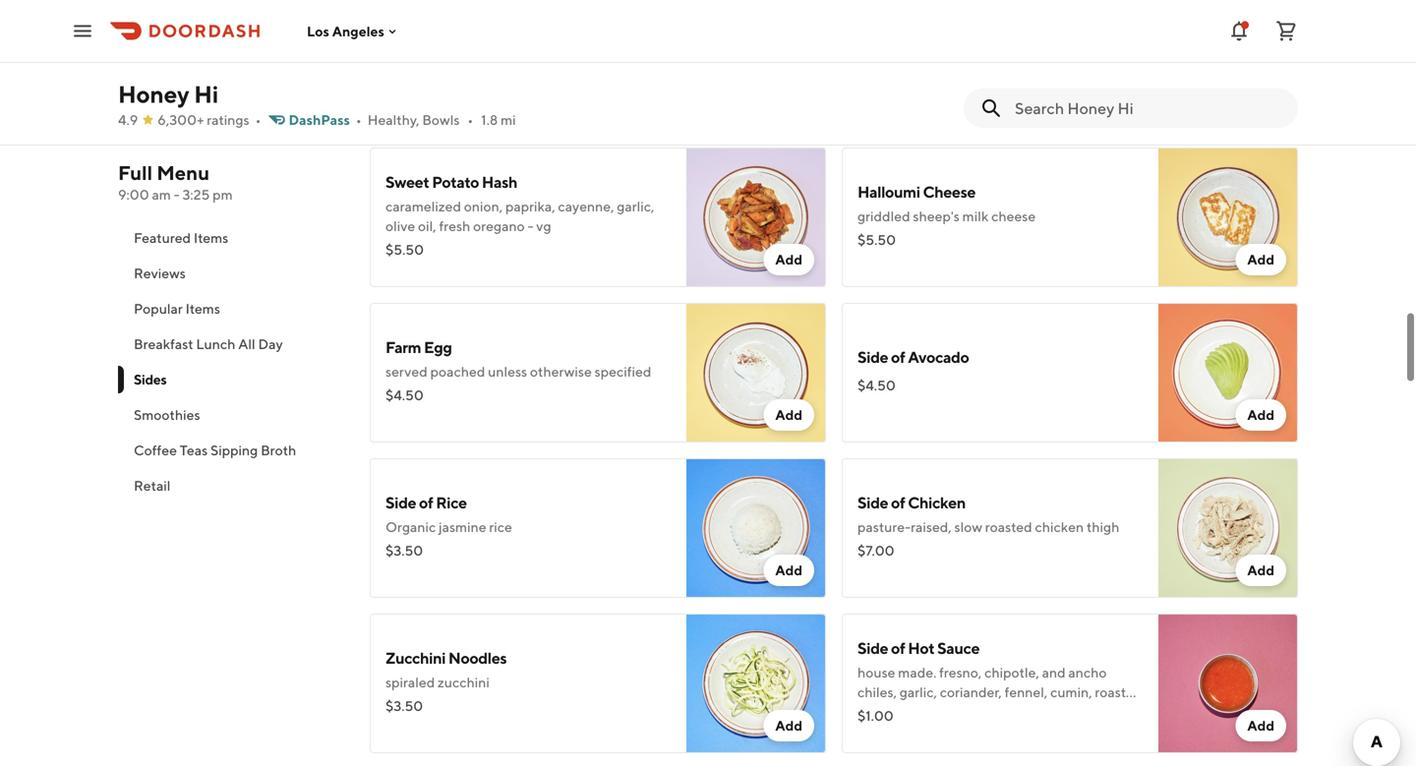 Task type: locate. For each thing, give the bounding box(es) containing it.
• left healthy, at the left top of the page
[[356, 112, 362, 128]]

fed
[[896, 62, 917, 79]]

3:25
[[182, 186, 210, 203]]

zucchini noodles spiraled zucchini $3.50
[[386, 649, 507, 714]]

garlic,
[[617, 198, 655, 214], [900, 684, 937, 700]]

healthy, bowls • 1.8 mi
[[368, 112, 516, 128]]

1 $3.50 from the top
[[386, 543, 423, 559]]

of left hot
[[891, 639, 905, 658]]

0 vertical spatial items
[[194, 230, 228, 246]]

side of avocado image
[[1159, 303, 1299, 443]]

pm
[[213, 186, 233, 203]]

0 vertical spatial garlic,
[[617, 198, 655, 214]]

2 horizontal spatial •
[[468, 112, 473, 128]]

3 • from the left
[[468, 112, 473, 128]]

of inside side of rice organic jasmine rice $3.50
[[419, 493, 433, 512]]

$3.50 down the spiraled
[[386, 698, 423, 714]]

•
[[255, 112, 261, 128], [356, 112, 362, 128], [468, 112, 473, 128]]

side for side of hot sauce house made. fresno, chipotle, and ancho chiles, garlic, coriander, fennel, cumin, roasted onion, sea salt.
[[858, 639, 889, 658]]

cheese
[[992, 208, 1036, 224]]

oil,
[[418, 218, 436, 234]]

side up house
[[858, 639, 889, 658]]

egg
[[424, 338, 452, 357]]

0 horizontal spatial $5.50
[[386, 242, 424, 258]]

three
[[386, 53, 419, 69]]

1 vertical spatial garlic,
[[900, 684, 937, 700]]

of inside side of hot sauce house made. fresno, chipotle, and ancho chiles, garlic, coriander, fennel, cumin, roasted onion, sea salt.
[[891, 639, 905, 658]]

1 horizontal spatial garlic,
[[900, 684, 937, 700]]

0 vertical spatial onion,
[[464, 198, 503, 214]]

1 vertical spatial roasted
[[1095, 684, 1142, 700]]

chipotle,
[[985, 665, 1040, 681]]

0 horizontal spatial onion,
[[464, 198, 503, 214]]

side of rice image
[[687, 458, 826, 598]]

coriander,
[[940, 684, 1002, 700]]

items for featured items
[[194, 230, 228, 246]]

farm egg image
[[687, 303, 826, 443]]

• for healthy, bowls • 1.8 mi
[[468, 112, 473, 128]]

add button for side of chicken
[[1236, 555, 1287, 586]]

$5.50 down the olive
[[386, 242, 424, 258]]

of left avocado
[[891, 348, 905, 366]]

of left rice
[[419, 493, 433, 512]]

0 vertical spatial -
[[174, 186, 180, 203]]

grilled gluten free buckwheat sourdough with grass-fed butter
[[858, 43, 1141, 79]]

am
[[152, 186, 171, 203]]

avocado
[[908, 348, 970, 366]]

olive
[[386, 218, 415, 234]]

side inside "side of chicken pasture-raised, slow roasted chicken thigh $7.00"
[[858, 493, 889, 512]]

add button
[[764, 244, 815, 275], [1236, 244, 1287, 275], [764, 399, 815, 431], [1236, 399, 1287, 431], [764, 555, 815, 586], [1236, 555, 1287, 586], [764, 710, 815, 742], [1236, 710, 1287, 742]]

farm
[[386, 338, 421, 357]]

add for side of hot sauce
[[1248, 718, 1275, 734]]

$7.00
[[858, 543, 895, 559]]

made.
[[898, 665, 937, 681]]

add for side of rice
[[776, 562, 803, 578]]

- left "vg"
[[528, 218, 534, 234]]

healthy,
[[368, 112, 420, 128]]

0 horizontal spatial roasted
[[986, 519, 1033, 535]]

0 vertical spatial roasted
[[986, 519, 1033, 535]]

$3.50 down organic
[[386, 543, 423, 559]]

add
[[776, 251, 803, 268], [1248, 251, 1275, 268], [776, 407, 803, 423], [1248, 407, 1275, 423], [776, 562, 803, 578], [1248, 562, 1275, 578], [776, 718, 803, 734], [1248, 718, 1275, 734]]

chicken
[[1035, 519, 1084, 535]]

1 vertical spatial items
[[186, 301, 220, 317]]

0 horizontal spatial •
[[255, 112, 261, 128]]

1 horizontal spatial -
[[528, 218, 534, 234]]

$4.50 down side of avocado
[[858, 377, 896, 394]]

pasture-
[[858, 519, 911, 535]]

rice
[[436, 493, 467, 512]]

halloumi
[[858, 182, 920, 201]]

$3.50
[[386, 543, 423, 559], [386, 698, 423, 714]]

oregano
[[473, 218, 525, 234]]

roasted down ancho
[[1095, 684, 1142, 700]]

side up organic
[[386, 493, 416, 512]]

2 • from the left
[[356, 112, 362, 128]]

1 vertical spatial onion,
[[858, 704, 897, 720]]

• left 1.8
[[468, 112, 473, 128]]

raised,
[[911, 519, 952, 535]]

add for zucchini noodles
[[776, 718, 803, 734]]

1 horizontal spatial onion,
[[858, 704, 897, 720]]

0 items, open order cart image
[[1275, 19, 1299, 43]]

1 • from the left
[[255, 112, 261, 128]]

add button for farm egg
[[764, 399, 815, 431]]

angeles
[[332, 23, 385, 39]]

0 horizontal spatial $4.50
[[386, 387, 424, 403]]

smoothies
[[134, 407, 200, 423]]

butter
[[920, 62, 959, 79]]

items up reviews button
[[194, 230, 228, 246]]

$4.50 inside the farm egg served poached unless otherwise specified $4.50
[[386, 387, 424, 403]]

zucchini
[[386, 649, 446, 667]]

add for side of chicken
[[1248, 562, 1275, 578]]

fresno,
[[940, 665, 982, 681]]

los angeles button
[[307, 23, 400, 39]]

garlic, down made.
[[900, 684, 937, 700]]

$3.50 inside zucchini noodles spiraled zucchini $3.50
[[386, 698, 423, 714]]

• for 6,300+ ratings •
[[255, 112, 261, 128]]

9:00
[[118, 186, 149, 203]]

side inside side of rice organic jasmine rice $3.50
[[386, 493, 416, 512]]

side inside side of hot sauce house made. fresno, chipotle, and ancho chiles, garlic, coriander, fennel, cumin, roasted onion, sea salt.
[[858, 639, 889, 658]]

$1.00
[[858, 708, 894, 724]]

0 vertical spatial $3.50
[[386, 543, 423, 559]]

1 horizontal spatial •
[[356, 112, 362, 128]]

0 horizontal spatial -
[[174, 186, 180, 203]]

garlic, right the cayenne,
[[617, 198, 655, 214]]

popular items button
[[118, 291, 346, 327]]

add button for side of avocado
[[1236, 399, 1287, 431]]

1 horizontal spatial $4.50
[[858, 377, 896, 394]]

$5.50 down griddled
[[858, 232, 896, 248]]

2 $3.50 from the top
[[386, 698, 423, 714]]

side left avocado
[[858, 348, 889, 366]]

lunch
[[196, 336, 236, 352]]

4.9
[[118, 112, 138, 128]]

menu
[[157, 161, 210, 184]]

of
[[465, 53, 478, 69], [891, 348, 905, 366], [419, 493, 433, 512], [891, 493, 905, 512], [891, 639, 905, 658]]

$5.50 inside sweet potato hash caramelized onion, paprika, cayenne, garlic, olive oil, fresh oregano - vg $5.50
[[386, 242, 424, 258]]

1 vertical spatial $3.50
[[386, 698, 423, 714]]

1 horizontal spatial roasted
[[1095, 684, 1142, 700]]

of inside "side of chicken pasture-raised, slow roasted chicken thigh $7.00"
[[891, 493, 905, 512]]

full
[[118, 161, 153, 184]]

paprika,
[[506, 198, 555, 214]]

of for side of hot sauce
[[891, 639, 905, 658]]

roasted right slow
[[986, 519, 1033, 535]]

of down bacon
[[465, 53, 478, 69]]

sauce
[[938, 639, 980, 658]]

onion, up oregano at the left
[[464, 198, 503, 214]]

6,300+
[[158, 112, 204, 128]]

1 horizontal spatial $5.50
[[858, 232, 896, 248]]

Item Search search field
[[1015, 97, 1283, 119]]

featured
[[134, 230, 191, 246]]

noodles
[[449, 649, 507, 667]]

unless
[[488, 364, 527, 380]]

hash
[[482, 173, 518, 191]]

served
[[386, 364, 428, 380]]

items for popular items
[[186, 301, 220, 317]]

popular items
[[134, 301, 220, 317]]

garlic, inside side of hot sauce house made. fresno, chipotle, and ancho chiles, garlic, coriander, fennel, cumin, roasted onion, sea salt.
[[900, 684, 937, 700]]

caramelized
[[386, 198, 461, 214]]

- inside the full menu 9:00 am - 3:25 pm
[[174, 186, 180, 203]]

1 vertical spatial -
[[528, 218, 534, 234]]

• right ratings
[[255, 112, 261, 128]]

retail
[[134, 478, 171, 494]]

add button for zucchini noodles
[[764, 710, 815, 742]]

add for halloumi cheese
[[1248, 251, 1275, 268]]

of up pasture- at the bottom
[[891, 493, 905, 512]]

reviews button
[[118, 256, 346, 291]]

reviews
[[134, 265, 186, 281]]

add button for side of hot sauce
[[1236, 710, 1287, 742]]

- inside sweet potato hash caramelized onion, paprika, cayenne, garlic, olive oil, fresh oregano - vg $5.50
[[528, 218, 534, 234]]

organic
[[386, 519, 436, 535]]

$4.50 down served
[[386, 387, 424, 403]]

items up the breakfast lunch all day
[[186, 301, 220, 317]]

roasted
[[986, 519, 1033, 535], [1095, 684, 1142, 700]]

slow
[[955, 519, 983, 535]]

bowls
[[422, 112, 460, 128]]

$5.50
[[858, 232, 896, 248], [386, 242, 424, 258]]

$4.50
[[858, 377, 896, 394], [386, 387, 424, 403]]

house
[[858, 665, 896, 681]]

side up pasture- at the bottom
[[858, 493, 889, 512]]

retail button
[[118, 468, 346, 504]]

day
[[258, 336, 283, 352]]

all
[[238, 336, 255, 352]]

0 horizontal spatial garlic,
[[617, 198, 655, 214]]

onion, down chiles,
[[858, 704, 897, 720]]

of inside heritage bacon three pieces of niman ranch heritage bacon
[[465, 53, 478, 69]]

- right am
[[174, 186, 180, 203]]

side
[[858, 348, 889, 366], [386, 493, 416, 512], [858, 493, 889, 512], [858, 639, 889, 658]]



Task type: describe. For each thing, give the bounding box(es) containing it.
heritage
[[568, 53, 620, 69]]

hot
[[908, 639, 935, 658]]

ratings
[[207, 112, 250, 128]]

full menu 9:00 am - 3:25 pm
[[118, 161, 233, 203]]

side of chicken image
[[1159, 458, 1299, 598]]

otherwise
[[530, 364, 592, 380]]

free
[[943, 43, 968, 59]]

thigh
[[1087, 519, 1120, 535]]

spiraled
[[386, 674, 435, 691]]

breakfast
[[134, 336, 193, 352]]

popular
[[134, 301, 183, 317]]

niman
[[480, 53, 522, 69]]

add button for sweet potato hash
[[764, 244, 815, 275]]

onion, inside sweet potato hash caramelized onion, paprika, cayenne, garlic, olive oil, fresh oregano - vg $5.50
[[464, 198, 503, 214]]

chiles,
[[858, 684, 897, 700]]

garlic, inside sweet potato hash caramelized onion, paprika, cayenne, garlic, olive oil, fresh oregano - vg $5.50
[[617, 198, 655, 214]]

heritage bacon three pieces of niman ranch heritage bacon
[[386, 27, 661, 69]]

coffee teas sipping broth button
[[118, 433, 346, 468]]

side for side of avocado
[[858, 348, 889, 366]]

notification bell image
[[1228, 19, 1251, 43]]

side for side of chicken pasture-raised, slow roasted chicken thigh $7.00
[[858, 493, 889, 512]]

heritage bacon image
[[687, 0, 826, 132]]

halloumi cheese image
[[1159, 148, 1299, 287]]

1.8
[[481, 112, 498, 128]]

add button for halloumi cheese
[[1236, 244, 1287, 275]]

farm egg served poached unless otherwise specified $4.50
[[386, 338, 652, 403]]

gf sourdough toast image
[[1159, 0, 1299, 132]]

chicken
[[908, 493, 966, 512]]

sea
[[899, 704, 920, 720]]

sipping
[[211, 442, 258, 458]]

honey hi
[[118, 80, 219, 108]]

los angeles
[[307, 23, 385, 39]]

dashpass •
[[289, 112, 362, 128]]

of for side of chicken
[[891, 493, 905, 512]]

gluten
[[900, 43, 940, 59]]

$5.50 inside halloumi cheese griddled sheep's milk cheese $5.50
[[858, 232, 896, 248]]

sourdough
[[1043, 43, 1111, 59]]

side for side of rice organic jasmine rice $3.50
[[386, 493, 416, 512]]

los
[[307, 23, 329, 39]]

open menu image
[[71, 19, 94, 43]]

zucchini noodles image
[[687, 614, 826, 754]]

add button for side of rice
[[764, 555, 815, 586]]

featured items button
[[118, 220, 346, 256]]

sheep's
[[913, 208, 960, 224]]

6,300+ ratings •
[[158, 112, 261, 128]]

cumin,
[[1051, 684, 1093, 700]]

halloumi cheese griddled sheep's milk cheese $5.50
[[858, 182, 1036, 248]]

grass-
[[858, 62, 896, 79]]

pieces
[[422, 53, 462, 69]]

breakfast lunch all day button
[[118, 327, 346, 362]]

hi
[[194, 80, 219, 108]]

salt.
[[923, 704, 948, 720]]

with
[[1113, 43, 1141, 59]]

roasted inside "side of chicken pasture-raised, slow roasted chicken thigh $7.00"
[[986, 519, 1033, 535]]

and
[[1042, 665, 1066, 681]]

side of hot sauce image
[[1159, 614, 1299, 754]]

fresh
[[439, 218, 471, 234]]

sweet potato hash image
[[687, 148, 826, 287]]

fennel,
[[1005, 684, 1048, 700]]

specified
[[595, 364, 652, 380]]

buckwheat
[[971, 43, 1041, 59]]

milk
[[963, 208, 989, 224]]

teas
[[180, 442, 208, 458]]

rice
[[489, 519, 512, 535]]

griddled
[[858, 208, 911, 224]]

add for sweet potato hash
[[776, 251, 803, 268]]

cayenne,
[[558, 198, 614, 214]]

vg
[[536, 218, 551, 234]]

$3.50 inside side of rice organic jasmine rice $3.50
[[386, 543, 423, 559]]

dashpass
[[289, 112, 350, 128]]

add for farm egg
[[776, 407, 803, 423]]

bacon
[[623, 53, 661, 69]]

side of rice organic jasmine rice $3.50
[[386, 493, 512, 559]]

jasmine
[[439, 519, 487, 535]]

featured items
[[134, 230, 228, 246]]

sweet
[[386, 173, 429, 191]]

sweet potato hash caramelized onion, paprika, cayenne, garlic, olive oil, fresh oregano - vg $5.50
[[386, 173, 655, 258]]

of for side of rice
[[419, 493, 433, 512]]

side of chicken pasture-raised, slow roasted chicken thigh $7.00
[[858, 493, 1120, 559]]

add for side of avocado
[[1248, 407, 1275, 423]]

mi
[[501, 112, 516, 128]]

roasted inside side of hot sauce house made. fresno, chipotle, and ancho chiles, garlic, coriander, fennel, cumin, roasted onion, sea salt.
[[1095, 684, 1142, 700]]

coffee teas sipping broth
[[134, 442, 296, 458]]

side of hot sauce house made. fresno, chipotle, and ancho chiles, garlic, coriander, fennel, cumin, roasted onion, sea salt.
[[858, 639, 1142, 720]]

onion, inside side of hot sauce house made. fresno, chipotle, and ancho chiles, garlic, coriander, fennel, cumin, roasted onion, sea salt.
[[858, 704, 897, 720]]

cheese
[[923, 182, 976, 201]]

heritage
[[386, 27, 447, 46]]

smoothies button
[[118, 397, 346, 433]]

potato
[[432, 173, 479, 191]]



Task type: vqa. For each thing, say whether or not it's contained in the screenshot.
'$1.00'
yes



